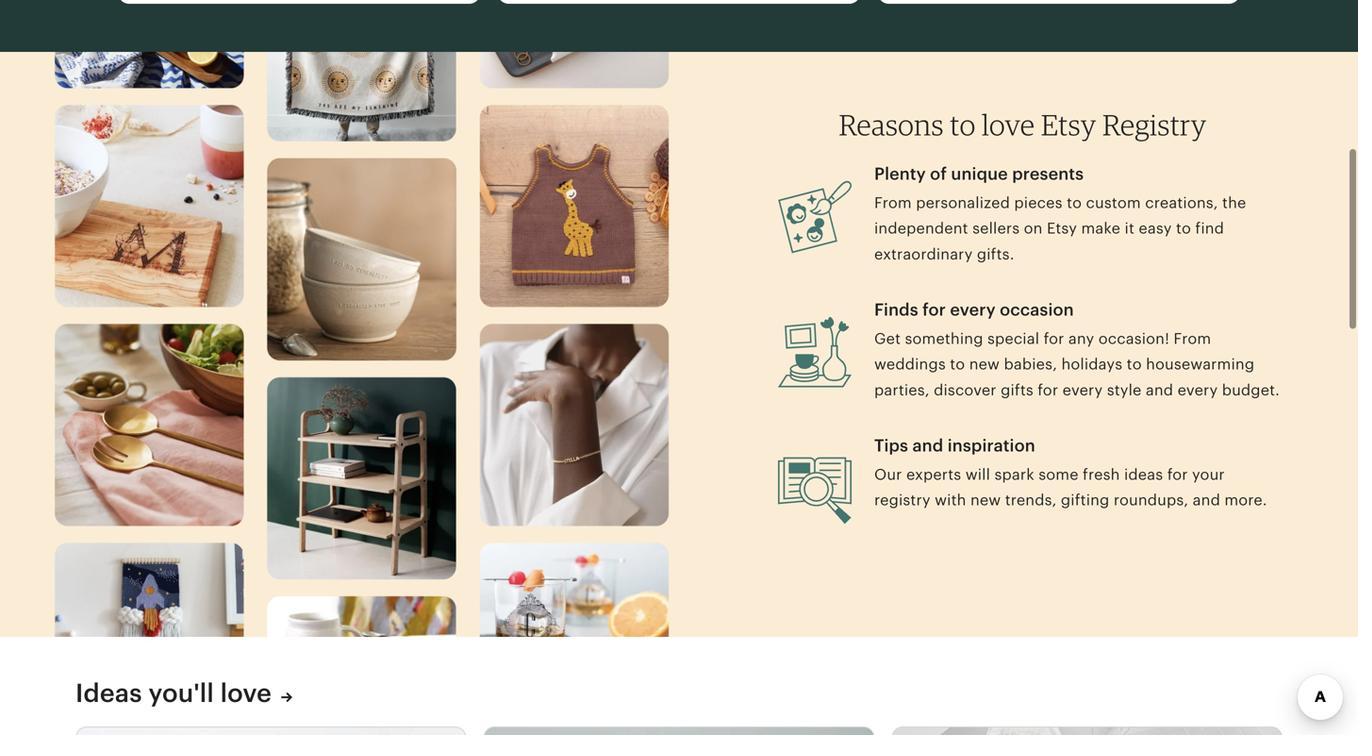 Task type: locate. For each thing, give the bounding box(es) containing it.
0 vertical spatial and
[[1147, 382, 1174, 399]]

new
[[970, 356, 1000, 373], [971, 492, 1002, 509]]

gifts
[[1001, 382, 1034, 399]]

sellers
[[973, 220, 1020, 237]]

plenty
[[875, 164, 926, 184]]

to up discover
[[951, 356, 966, 373]]

finds
[[875, 300, 919, 319]]

from inside from personalized pieces to custom creations, the independent sellers on etsy make it easy to find extraordinary gifts.
[[875, 194, 912, 211]]

1 vertical spatial from
[[1174, 330, 1212, 347]]

from
[[875, 194, 912, 211], [1174, 330, 1212, 347]]

with
[[935, 492, 967, 509]]

0 vertical spatial new
[[970, 356, 1000, 373]]

0 horizontal spatial from
[[875, 194, 912, 211]]

love
[[982, 107, 1036, 142], [220, 678, 272, 708]]

every down holidays
[[1063, 382, 1104, 399]]

2 vertical spatial and
[[1194, 492, 1221, 509]]

and down your
[[1194, 492, 1221, 509]]

pieces
[[1015, 194, 1063, 211]]

0 horizontal spatial love
[[220, 678, 272, 708]]

to down occasion!
[[1127, 356, 1143, 373]]

to
[[951, 107, 976, 142], [1067, 194, 1083, 211], [1177, 220, 1192, 237], [951, 356, 966, 373], [1127, 356, 1143, 373]]

occasion
[[1000, 300, 1075, 319]]

etsy inside from personalized pieces to custom creations, the independent sellers on etsy make it easy to find extraordinary gifts.
[[1048, 220, 1078, 237]]

0 vertical spatial from
[[875, 194, 912, 211]]

0 horizontal spatial every
[[951, 300, 996, 319]]

every
[[951, 300, 996, 319], [1063, 382, 1104, 399], [1178, 382, 1219, 399]]

to right 'pieces'
[[1067, 194, 1083, 211]]

the
[[1223, 194, 1247, 211]]

get
[[875, 330, 901, 347]]

2 horizontal spatial and
[[1194, 492, 1221, 509]]

babies,
[[1005, 356, 1058, 373]]

experts
[[907, 466, 962, 483]]

creations,
[[1146, 194, 1219, 211]]

ideas you'll love link
[[75, 677, 292, 710]]

love right you'll
[[220, 678, 272, 708]]

0 vertical spatial love
[[982, 107, 1036, 142]]

etsy
[[1042, 107, 1097, 142], [1048, 220, 1078, 237]]

etsy up presents
[[1042, 107, 1097, 142]]

registry
[[875, 492, 931, 509]]

from down plenty
[[875, 194, 912, 211]]

independent
[[875, 220, 969, 237]]

our
[[875, 466, 903, 483]]

every up something
[[951, 300, 996, 319]]

discover
[[934, 382, 997, 399]]

tips
[[875, 436, 909, 455]]

0 horizontal spatial and
[[913, 436, 944, 455]]

any
[[1069, 330, 1095, 347]]

custom
[[1087, 194, 1142, 211]]

1 horizontal spatial every
[[1063, 382, 1104, 399]]

from up housewarming
[[1174, 330, 1212, 347]]

inspiration
[[948, 436, 1036, 455]]

ideas
[[75, 678, 142, 708]]

you'll
[[149, 678, 214, 708]]

love up unique
[[982, 107, 1036, 142]]

etsy right the on in the right top of the page
[[1048, 220, 1078, 237]]

for left your
[[1168, 466, 1189, 483]]

new up discover
[[970, 356, 1000, 373]]

every down housewarming
[[1178, 382, 1219, 399]]

1 vertical spatial love
[[220, 678, 272, 708]]

1 vertical spatial new
[[971, 492, 1002, 509]]

gifting
[[1062, 492, 1110, 509]]

for
[[923, 300, 947, 319], [1044, 330, 1065, 347], [1038, 382, 1059, 399], [1168, 466, 1189, 483]]

new down will
[[971, 492, 1002, 509]]

will
[[966, 466, 991, 483]]

for left any
[[1044, 330, 1065, 347]]

and up experts
[[913, 436, 944, 455]]

for inside "our experts will spark some fresh ideas for your registry with new trends, gifting roundups, and more."
[[1168, 466, 1189, 483]]

to up plenty of unique presents
[[951, 107, 976, 142]]

for up something
[[923, 300, 947, 319]]

weddings
[[875, 356, 946, 373]]

and right the style
[[1147, 382, 1174, 399]]

1 vertical spatial etsy
[[1048, 220, 1078, 237]]

1 horizontal spatial love
[[982, 107, 1036, 142]]

fresh
[[1083, 466, 1121, 483]]

from personalized pieces to custom creations, the independent sellers on etsy make it easy to find extraordinary gifts.
[[875, 194, 1247, 263]]

and
[[1147, 382, 1174, 399], [913, 436, 944, 455], [1194, 492, 1221, 509]]

1 horizontal spatial and
[[1147, 382, 1174, 399]]

registry
[[1103, 107, 1208, 142]]

1 horizontal spatial from
[[1174, 330, 1212, 347]]

style
[[1108, 382, 1142, 399]]

plenty of unique presents
[[875, 164, 1085, 184]]

presents
[[1013, 164, 1085, 184]]

our experts will spark some fresh ideas for your registry with new trends, gifting roundups, and more.
[[875, 466, 1268, 509]]

unique
[[952, 164, 1009, 184]]



Task type: vqa. For each thing, say whether or not it's contained in the screenshot.
Ideas at the left bottom
yes



Task type: describe. For each thing, give the bounding box(es) containing it.
to down creations,
[[1177, 220, 1192, 237]]

holidays
[[1062, 356, 1123, 373]]

0 vertical spatial etsy
[[1042, 107, 1097, 142]]

ideas
[[1125, 466, 1164, 483]]

2 horizontal spatial every
[[1178, 382, 1219, 399]]

parties,
[[875, 382, 930, 399]]

spark
[[995, 466, 1035, 483]]

finds for every occasion
[[875, 300, 1075, 319]]

something
[[906, 330, 984, 347]]

housewarming
[[1147, 356, 1255, 373]]

your
[[1193, 466, 1226, 483]]

find
[[1196, 220, 1225, 237]]

some
[[1039, 466, 1079, 483]]

reasons
[[839, 107, 944, 142]]

budget.
[[1223, 382, 1281, 399]]

it
[[1125, 220, 1135, 237]]

from inside get something special for any occasion! from weddings to new babies, holidays to housewarming parties, discover gifts for every style and every budget.
[[1174, 330, 1212, 347]]

gifts.
[[978, 246, 1015, 263]]

love for you'll
[[220, 678, 272, 708]]

occasion!
[[1099, 330, 1170, 347]]

1 vertical spatial and
[[913, 436, 944, 455]]

reasons to love etsy registry
[[839, 107, 1208, 142]]

love for to
[[982, 107, 1036, 142]]

make
[[1082, 220, 1121, 237]]

roundups,
[[1114, 492, 1189, 509]]

and inside "our experts will spark some fresh ideas for your registry with new trends, gifting roundups, and more."
[[1194, 492, 1221, 509]]

on
[[1025, 220, 1043, 237]]

new inside get something special for any occasion! from weddings to new babies, holidays to housewarming parties, discover gifts for every style and every budget.
[[970, 356, 1000, 373]]

ideas you'll love
[[75, 678, 272, 708]]

and inside get something special for any occasion! from weddings to new babies, holidays to housewarming parties, discover gifts for every style and every budget.
[[1147, 382, 1174, 399]]

personalized
[[917, 194, 1011, 211]]

extraordinary
[[875, 246, 973, 263]]

get something special for any occasion! from weddings to new babies, holidays to housewarming parties, discover gifts for every style and every budget.
[[875, 330, 1281, 399]]

more.
[[1225, 492, 1268, 509]]

trends,
[[1006, 492, 1057, 509]]

new inside "our experts will spark some fresh ideas for your registry with new trends, gifting roundups, and more."
[[971, 492, 1002, 509]]

for right the gifts
[[1038, 382, 1059, 399]]

special
[[988, 330, 1040, 347]]

easy
[[1139, 220, 1173, 237]]

of
[[931, 164, 948, 184]]

tips and inspiration
[[875, 436, 1036, 455]]



